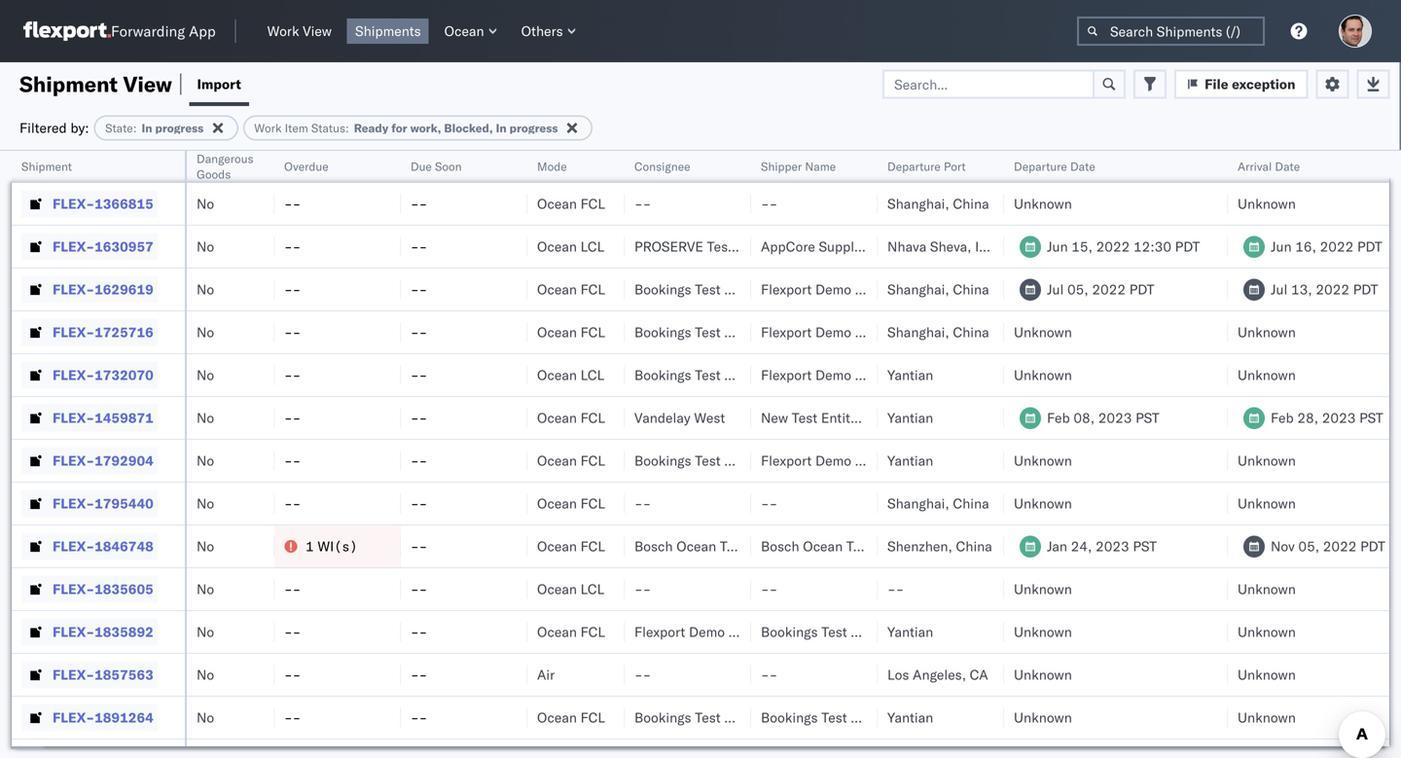 Task type: vqa. For each thing, say whether or not it's contained in the screenshot.


Task type: locate. For each thing, give the bounding box(es) containing it.
shipment up by:
[[19, 71, 118, 97]]

date inside departure date button
[[1071, 159, 1096, 174]]

feb left 08,
[[1047, 409, 1070, 426]]

1 horizontal spatial feb
[[1271, 409, 1294, 426]]

1 vertical spatial lcl
[[581, 366, 605, 383]]

demo
[[816, 281, 852, 298], [816, 324, 852, 341], [816, 366, 852, 383], [816, 452, 852, 469], [689, 623, 725, 640]]

in right blocked,
[[496, 121, 507, 135]]

6 resize handle column header from the left
[[728, 151, 751, 758]]

2 ocean lcl from the top
[[537, 366, 605, 383]]

no for flex-1630957
[[197, 238, 214, 255]]

flex-1366815
[[53, 195, 154, 212]]

12 flex- from the top
[[53, 666, 94, 683]]

no for flex-1459871
[[197, 409, 214, 426]]

7 flex- from the top
[[53, 452, 94, 469]]

10 no from the top
[[197, 581, 214, 598]]

in right state
[[142, 121, 152, 135]]

flex- down flex-1366815 button
[[53, 238, 94, 255]]

0 horizontal spatial jul
[[1047, 281, 1064, 298]]

fcl
[[581, 195, 605, 212], [581, 281, 605, 298], [581, 324, 605, 341], [581, 409, 605, 426], [581, 452, 605, 469], [581, 495, 605, 512], [581, 538, 605, 555], [581, 623, 605, 640], [581, 709, 605, 726]]

feb for feb 28, 2023 pst
[[1271, 409, 1294, 426]]

jul down jun 15, 2022 12:30 pdt
[[1047, 281, 1064, 298]]

fcl for flex-1459871
[[581, 409, 605, 426]]

0 horizontal spatial bosch
[[635, 538, 673, 555]]

4 shanghai, from the top
[[888, 495, 950, 512]]

file exception
[[1205, 75, 1296, 92]]

1 horizontal spatial bosch ocean test
[[761, 538, 872, 555]]

lcl for bookings
[[581, 366, 605, 383]]

bookings
[[635, 281, 692, 298], [635, 324, 692, 341], [635, 366, 692, 383], [635, 452, 692, 469], [761, 623, 818, 640], [635, 709, 692, 726], [761, 709, 818, 726]]

flex- for 1629619
[[53, 281, 94, 298]]

1795440
[[94, 495, 154, 512]]

pdt up jul 13, 2022 pdt
[[1358, 238, 1383, 255]]

11 no from the top
[[197, 623, 214, 640]]

feb left 28,
[[1271, 409, 1294, 426]]

demo for 1725716
[[816, 324, 852, 341]]

co. for 1792904
[[907, 452, 926, 469]]

flex-1725716
[[53, 324, 154, 341]]

ocean lcl for --
[[537, 581, 605, 598]]

1629619
[[94, 281, 154, 298]]

view left shipments
[[303, 22, 332, 39]]

demo for 1629619
[[816, 281, 852, 298]]

fcl for flex-1795440
[[581, 495, 605, 512]]

co.
[[907, 281, 926, 298], [907, 324, 926, 341], [907, 366, 926, 383], [907, 452, 926, 469], [780, 623, 799, 640]]

1 bosch from the left
[[635, 538, 673, 555]]

2022 for jun 15, 2022 12:30 pdt
[[1097, 238, 1130, 255]]

1 horizontal spatial progress
[[510, 121, 558, 135]]

name
[[805, 159, 836, 174]]

1 feb from the left
[[1047, 409, 1070, 426]]

1 resize handle column header from the left
[[162, 151, 185, 758]]

flex- down flex-1835605 button
[[53, 623, 94, 640]]

shipper for flex-1792904
[[855, 452, 903, 469]]

jun left 15,
[[1047, 238, 1068, 255]]

1 departure from the left
[[888, 159, 941, 174]]

2022 right 15,
[[1097, 238, 1130, 255]]

2022 for jul 05, 2022 pdt
[[1092, 281, 1126, 298]]

flex- for 1459871
[[53, 409, 94, 426]]

consignee
[[635, 159, 691, 174], [724, 281, 790, 298], [724, 324, 790, 341], [724, 366, 790, 383], [724, 452, 790, 469], [851, 623, 916, 640], [724, 709, 790, 726]]

1 in from the left
[[142, 121, 152, 135]]

fcl for flex-1725716
[[581, 324, 605, 341]]

2023 right 08,
[[1099, 409, 1132, 426]]

1 lcl from the top
[[581, 238, 605, 255]]

2 vertical spatial ocean lcl
[[537, 581, 605, 598]]

dangerous goods
[[197, 151, 254, 182]]

8 ocean fcl from the top
[[537, 623, 605, 640]]

2 jul from the left
[[1271, 281, 1288, 298]]

jul
[[1047, 281, 1064, 298], [1271, 281, 1288, 298]]

flex- down flex-1792904 "button"
[[53, 495, 94, 512]]

0 horizontal spatial 05,
[[1068, 281, 1089, 298]]

1 horizontal spatial 05,
[[1299, 538, 1320, 555]]

3 flex- from the top
[[53, 281, 94, 298]]

nov 05, 2022 pdt
[[1271, 538, 1386, 555]]

2 shanghai, china from the top
[[888, 281, 990, 298]]

0 horizontal spatial feb
[[1047, 409, 1070, 426]]

1 horizontal spatial departure
[[1014, 159, 1068, 174]]

jan
[[1047, 538, 1068, 555]]

9 fcl from the top
[[581, 709, 605, 726]]

1 fcl from the top
[[581, 195, 605, 212]]

6 flex- from the top
[[53, 409, 94, 426]]

shanghai, for flex-1366815
[[888, 195, 950, 212]]

date for arrival date
[[1275, 159, 1301, 174]]

view up state : in progress
[[123, 71, 172, 97]]

7 no from the top
[[197, 452, 214, 469]]

4 no from the top
[[197, 324, 214, 341]]

progress
[[155, 121, 204, 135], [510, 121, 558, 135]]

05, down 15,
[[1068, 281, 1089, 298]]

shipments
[[355, 22, 421, 39]]

departure port button
[[878, 155, 985, 174]]

flex-1792904
[[53, 452, 154, 469]]

work item status : ready for work, blocked, in progress
[[254, 121, 558, 135]]

1 horizontal spatial :
[[346, 121, 349, 135]]

pst right 28,
[[1360, 409, 1384, 426]]

2 yantian from the top
[[888, 409, 934, 426]]

13 no from the top
[[197, 709, 214, 726]]

1 no from the top
[[197, 195, 214, 212]]

progress up dangerous
[[155, 121, 204, 135]]

work left item
[[254, 121, 282, 135]]

1 shanghai, from the top
[[888, 195, 950, 212]]

3 ocean fcl from the top
[[537, 324, 605, 341]]

8 no from the top
[[197, 495, 214, 512]]

3 shanghai, from the top
[[888, 324, 950, 341]]

5 ocean fcl from the top
[[537, 452, 605, 469]]

jul for jul 05, 2022 pdt
[[1047, 281, 1064, 298]]

08,
[[1074, 409, 1095, 426]]

air
[[537, 666, 555, 683]]

9 no from the top
[[197, 538, 214, 555]]

9 ocean fcl from the top
[[537, 709, 605, 726]]

appcore
[[761, 238, 815, 255]]

flex- for 1857563
[[53, 666, 94, 683]]

0 horizontal spatial :
[[133, 121, 137, 135]]

1 jul from the left
[[1047, 281, 1064, 298]]

0 horizontal spatial jun
[[1047, 238, 1068, 255]]

flex- for 1795440
[[53, 495, 94, 512]]

0 vertical spatial ocean lcl
[[537, 238, 605, 255]]

0 vertical spatial lcl
[[581, 238, 605, 255]]

fcl for flex-1792904
[[581, 452, 605, 469]]

yantian
[[888, 366, 934, 383], [888, 409, 934, 426], [888, 452, 934, 469], [888, 623, 934, 640], [888, 709, 934, 726]]

no for flex-1835605
[[197, 581, 214, 598]]

feb
[[1047, 409, 1070, 426], [1271, 409, 1294, 426]]

7 ocean fcl from the top
[[537, 538, 605, 555]]

2023 for 08,
[[1099, 409, 1132, 426]]

import
[[197, 75, 241, 92]]

3 fcl from the top
[[581, 324, 605, 341]]

1725716
[[94, 324, 154, 341]]

pst right 24,
[[1133, 538, 1157, 555]]

shipper for flex-1629619
[[855, 281, 903, 298]]

3 resize handle column header from the left
[[378, 151, 401, 758]]

15,
[[1072, 238, 1093, 255]]

4 yantian from the top
[[888, 623, 934, 640]]

no for flex-1732070
[[197, 366, 214, 383]]

shipment button
[[12, 155, 165, 174]]

1 vertical spatial ocean lcl
[[537, 366, 605, 383]]

7 fcl from the top
[[581, 538, 605, 555]]

2 resize handle column header from the left
[[251, 151, 274, 758]]

2 no from the top
[[197, 238, 214, 255]]

others button
[[514, 18, 585, 44]]

1 jun from the left
[[1047, 238, 1068, 255]]

2 jun from the left
[[1271, 238, 1292, 255]]

3 lcl from the top
[[581, 581, 605, 598]]

5 no from the top
[[197, 366, 214, 383]]

2 lcl from the top
[[581, 366, 605, 383]]

0 horizontal spatial departure
[[888, 159, 941, 174]]

flexport demo shipper co. for 1629619
[[761, 281, 926, 298]]

ocean for 1366815
[[537, 195, 577, 212]]

ocean fcl for flex-1891264
[[537, 709, 605, 726]]

entity
[[821, 409, 858, 426]]

no for flex-1629619
[[197, 281, 214, 298]]

bosch
[[635, 538, 673, 555], [761, 538, 800, 555]]

flex-1629619 button
[[21, 276, 158, 303]]

flex- down flex-1732070 button
[[53, 409, 94, 426]]

12 no from the top
[[197, 666, 214, 683]]

11 flex- from the top
[[53, 623, 94, 640]]

shenzhen,
[[888, 538, 953, 555]]

demo for 1732070
[[816, 366, 852, 383]]

jun
[[1047, 238, 1068, 255], [1271, 238, 1292, 255]]

9 flex- from the top
[[53, 538, 94, 555]]

: right by:
[[133, 121, 137, 135]]

view for shipment view
[[123, 71, 172, 97]]

pdt right 'nov'
[[1361, 538, 1386, 555]]

1 progress from the left
[[155, 121, 204, 135]]

date right arrival
[[1275, 159, 1301, 174]]

shipper
[[761, 159, 802, 174], [855, 281, 903, 298], [855, 324, 903, 341], [855, 366, 903, 383], [855, 452, 903, 469], [729, 623, 777, 640], [851, 709, 899, 726]]

5 yantian from the top
[[888, 709, 934, 726]]

8 resize handle column header from the left
[[981, 151, 1004, 758]]

5 fcl from the top
[[581, 452, 605, 469]]

departure date
[[1014, 159, 1096, 174]]

los
[[888, 666, 909, 683]]

2022 for nov 05, 2022 pdt
[[1323, 538, 1357, 555]]

departure right "port"
[[1014, 159, 1068, 174]]

2023 right 28,
[[1322, 409, 1356, 426]]

ocean for 1835892
[[537, 623, 577, 640]]

pdt for pdt
[[1354, 281, 1379, 298]]

feb 28, 2023 pst
[[1271, 409, 1384, 426]]

bookings test consignee for flex-1891264
[[635, 709, 790, 726]]

shipper inside button
[[761, 159, 802, 174]]

flex- down flex-1630957 button
[[53, 281, 94, 298]]

2022 down jun 15, 2022 12:30 pdt
[[1092, 281, 1126, 298]]

flexport for 1725716
[[761, 324, 812, 341]]

0 vertical spatial work
[[267, 22, 299, 39]]

1 horizontal spatial bosch
[[761, 538, 800, 555]]

view for work view
[[303, 22, 332, 39]]

view
[[303, 22, 332, 39], [123, 71, 172, 97]]

1 vertical spatial view
[[123, 71, 172, 97]]

2 feb from the left
[[1271, 409, 1294, 426]]

fcl for flex-1846748
[[581, 538, 605, 555]]

4 ocean fcl from the top
[[537, 409, 605, 426]]

5 flex- from the top
[[53, 366, 94, 383]]

2 shanghai, from the top
[[888, 281, 950, 298]]

flex-
[[53, 195, 94, 212], [53, 238, 94, 255], [53, 281, 94, 298], [53, 324, 94, 341], [53, 366, 94, 383], [53, 409, 94, 426], [53, 452, 94, 469], [53, 495, 94, 512], [53, 538, 94, 555], [53, 581, 94, 598], [53, 623, 94, 640], [53, 666, 94, 683], [53, 709, 94, 726]]

0 vertical spatial 05,
[[1068, 281, 1089, 298]]

shipper for flex-1891264
[[851, 709, 899, 726]]

2 flex- from the top
[[53, 238, 94, 255]]

0 vertical spatial shipment
[[19, 71, 118, 97]]

--
[[284, 195, 301, 212], [411, 195, 428, 212], [635, 195, 652, 212], [761, 195, 778, 212], [284, 238, 301, 255], [411, 238, 428, 255], [284, 281, 301, 298], [411, 281, 428, 298], [284, 324, 301, 341], [411, 324, 428, 341], [284, 366, 301, 383], [411, 366, 428, 383], [284, 409, 301, 426], [411, 409, 428, 426], [284, 452, 301, 469], [411, 452, 428, 469], [284, 495, 301, 512], [411, 495, 428, 512], [635, 495, 652, 512], [761, 495, 778, 512], [411, 538, 428, 555], [284, 581, 301, 598], [411, 581, 428, 598], [635, 581, 652, 598], [761, 581, 778, 598], [888, 581, 905, 598], [284, 623, 301, 640], [411, 623, 428, 640], [284, 666, 301, 683], [411, 666, 428, 683], [635, 666, 652, 683], [761, 666, 778, 683], [284, 709, 301, 726], [411, 709, 428, 726]]

flex- for 1846748
[[53, 538, 94, 555]]

3 shanghai, china from the top
[[888, 324, 990, 341]]

departure left "port"
[[888, 159, 941, 174]]

flex- down 'flex-1459871' button
[[53, 452, 94, 469]]

work right app
[[267, 22, 299, 39]]

fcl for flex-1891264
[[581, 709, 605, 726]]

8 flex- from the top
[[53, 495, 94, 512]]

2 ocean fcl from the top
[[537, 281, 605, 298]]

flexport. image
[[23, 21, 111, 41]]

2 vertical spatial lcl
[[581, 581, 605, 598]]

date inside arrival date button
[[1275, 159, 1301, 174]]

5 resize handle column header from the left
[[602, 151, 625, 758]]

2 progress from the left
[[510, 121, 558, 135]]

1 horizontal spatial date
[[1275, 159, 1301, 174]]

1459871
[[94, 409, 154, 426]]

4 flex- from the top
[[53, 324, 94, 341]]

1 horizontal spatial jul
[[1271, 281, 1288, 298]]

2022
[[1097, 238, 1130, 255], [1320, 238, 1354, 255], [1092, 281, 1126, 298], [1316, 281, 1350, 298], [1323, 538, 1357, 555]]

resize handle column header
[[162, 151, 185, 758], [251, 151, 274, 758], [378, 151, 401, 758], [504, 151, 528, 758], [602, 151, 625, 758], [728, 151, 751, 758], [855, 151, 878, 758], [981, 151, 1004, 758], [1205, 151, 1228, 758]]

flexport
[[761, 281, 812, 298], [761, 324, 812, 341], [761, 366, 812, 383], [761, 452, 812, 469], [635, 623, 686, 640]]

6 fcl from the top
[[581, 495, 605, 512]]

pdt down "jun 16, 2022 pdt"
[[1354, 281, 1379, 298]]

1891264
[[94, 709, 154, 726]]

lcl
[[581, 238, 605, 255], [581, 366, 605, 383], [581, 581, 605, 598]]

fcl for flex-1629619
[[581, 281, 605, 298]]

2022 right 13,
[[1316, 281, 1350, 298]]

bosch ocean test
[[635, 538, 746, 555], [761, 538, 872, 555]]

0 horizontal spatial bosch ocean test
[[635, 538, 746, 555]]

flex-1835605 button
[[21, 576, 158, 603]]

pst right 08,
[[1136, 409, 1160, 426]]

resize handle column header for departure port
[[981, 151, 1004, 758]]

1 vertical spatial shipment
[[21, 159, 72, 174]]

ocean inside ocean button
[[444, 22, 484, 39]]

1 : from the left
[[133, 121, 137, 135]]

feb for feb 08, 2023 pst
[[1047, 409, 1070, 426]]

jan 24, 2023 pst
[[1047, 538, 1157, 555]]

los angeles, ca
[[888, 666, 989, 683]]

jun 15, 2022 12:30 pdt
[[1047, 238, 1201, 255]]

jul left 13,
[[1271, 281, 1288, 298]]

no for flex-1857563
[[197, 666, 214, 683]]

jun left 16,
[[1271, 238, 1292, 255]]

1 ocean fcl from the top
[[537, 195, 605, 212]]

sheva,
[[930, 238, 972, 255]]

consignee for flex-1732070
[[724, 366, 790, 383]]

shenzhen, china
[[888, 538, 993, 555]]

dangerous
[[197, 151, 254, 166]]

10 flex- from the top
[[53, 581, 94, 598]]

date
[[1071, 159, 1096, 174], [1275, 159, 1301, 174]]

2 departure from the left
[[1014, 159, 1068, 174]]

unknown
[[1014, 195, 1073, 212], [1238, 195, 1296, 212], [1014, 324, 1073, 341], [1238, 324, 1296, 341], [1014, 366, 1073, 383], [1238, 366, 1296, 383], [1014, 452, 1073, 469], [1238, 452, 1296, 469], [1014, 495, 1073, 512], [1238, 495, 1296, 512], [1014, 581, 1073, 598], [1238, 581, 1296, 598], [1014, 623, 1073, 640], [1238, 623, 1296, 640], [1014, 666, 1073, 683], [1238, 666, 1296, 683], [1014, 709, 1073, 726], [1238, 709, 1296, 726]]

date up 15,
[[1071, 159, 1096, 174]]

flex- down flex-1846748 button
[[53, 581, 94, 598]]

ocean for 1792904
[[537, 452, 577, 469]]

6 no from the top
[[197, 409, 214, 426]]

jul 13, 2022 pdt
[[1271, 281, 1379, 298]]

3 no from the top
[[197, 281, 214, 298]]

2022 right 'nov'
[[1323, 538, 1357, 555]]

shipment down filtered at the left of page
[[21, 159, 72, 174]]

flex-1459871
[[53, 409, 154, 426]]

3 ocean lcl from the top
[[537, 581, 605, 598]]

2023
[[1099, 409, 1132, 426], [1322, 409, 1356, 426], [1096, 538, 1130, 555]]

flex- down shipment button
[[53, 195, 94, 212]]

1 horizontal spatial in
[[496, 121, 507, 135]]

shipment inside button
[[21, 159, 72, 174]]

: left ready
[[346, 121, 349, 135]]

16,
[[1296, 238, 1317, 255]]

flex- down flex-1835892 button
[[53, 666, 94, 683]]

in
[[142, 121, 152, 135], [496, 121, 507, 135]]

flex-1846748 button
[[21, 533, 158, 560]]

0 horizontal spatial in
[[142, 121, 152, 135]]

1 flex- from the top
[[53, 195, 94, 212]]

ocean fcl for flex-1459871
[[537, 409, 605, 426]]

2022 right 16,
[[1320, 238, 1354, 255]]

flex- down flex-1725716 button
[[53, 366, 94, 383]]

flex- down flex-1629619 button
[[53, 324, 94, 341]]

shanghai, for flex-1629619
[[888, 281, 950, 298]]

1 yantian from the top
[[888, 366, 934, 383]]

flex-1795440
[[53, 495, 154, 512]]

6 ocean fcl from the top
[[537, 495, 605, 512]]

4 shanghai, china from the top
[[888, 495, 990, 512]]

flex- down the flex-1795440 button
[[53, 538, 94, 555]]

ocean for 1630957
[[537, 238, 577, 255]]

1 bosch ocean test from the left
[[635, 538, 746, 555]]

0 horizontal spatial view
[[123, 71, 172, 97]]

4 fcl from the top
[[581, 409, 605, 426]]

proserve test account
[[635, 238, 788, 255]]

bookings for flex-1891264
[[635, 709, 692, 726]]

shanghai, china for flex-1366815
[[888, 195, 990, 212]]

2
[[861, 409, 870, 426]]

co. for 1725716
[[907, 324, 926, 341]]

05, for nov
[[1299, 538, 1320, 555]]

consignee for flex-1891264
[[724, 709, 790, 726]]

0 horizontal spatial date
[[1071, 159, 1096, 174]]

consignee for flex-1792904
[[724, 452, 790, 469]]

9 resize handle column header from the left
[[1205, 151, 1228, 758]]

28,
[[1298, 409, 1319, 426]]

1 vertical spatial 05,
[[1299, 538, 1320, 555]]

forwarding app link
[[23, 21, 216, 41]]

ocean fcl for flex-1846748
[[537, 538, 605, 555]]

05, right 'nov'
[[1299, 538, 1320, 555]]

flex- for 1732070
[[53, 366, 94, 383]]

resize handle column header for dangerous goods
[[251, 151, 274, 758]]

1 vertical spatial work
[[254, 121, 282, 135]]

flex-1629619
[[53, 281, 154, 298]]

0 vertical spatial view
[[303, 22, 332, 39]]

1 date from the left
[[1071, 159, 1096, 174]]

flex- down flex-1857563 button
[[53, 709, 94, 726]]

flex-1891264
[[53, 709, 154, 726]]

3 yantian from the top
[[888, 452, 934, 469]]

flex- inside button
[[53, 538, 94, 555]]

jul 05, 2022 pdt
[[1047, 281, 1155, 298]]

flexport for 1732070
[[761, 366, 812, 383]]

consignee button
[[625, 155, 732, 174]]

file
[[1205, 75, 1229, 92]]

7 resize handle column header from the left
[[855, 151, 878, 758]]

work for work view
[[267, 22, 299, 39]]

bookings test shipper china
[[761, 709, 939, 726]]

2023 right 24,
[[1096, 538, 1130, 555]]

shanghai, china
[[888, 195, 990, 212], [888, 281, 990, 298], [888, 324, 990, 341], [888, 495, 990, 512]]

2 fcl from the top
[[581, 281, 605, 298]]

2 bosch from the left
[[761, 538, 800, 555]]

1 horizontal spatial jun
[[1271, 238, 1292, 255]]

yantian for flex-1732070
[[888, 366, 934, 383]]

flex- inside "button"
[[53, 452, 94, 469]]

pst
[[1136, 409, 1160, 426], [1360, 409, 1384, 426], [1133, 538, 1157, 555]]

1 ocean lcl from the top
[[537, 238, 605, 255]]

8 fcl from the top
[[581, 623, 605, 640]]

13 flex- from the top
[[53, 709, 94, 726]]

pst for feb 28, 2023 pst
[[1360, 409, 1384, 426]]

progress up mode
[[510, 121, 558, 135]]

dangerous goods button
[[187, 147, 267, 182]]

1 horizontal spatial view
[[303, 22, 332, 39]]

ocean fcl for flex-1725716
[[537, 324, 605, 341]]

1 shanghai, china from the top
[[888, 195, 990, 212]]

2 date from the left
[[1275, 159, 1301, 174]]

bookings for flex-1792904
[[635, 452, 692, 469]]

0 horizontal spatial progress
[[155, 121, 204, 135]]



Task type: describe. For each thing, give the bounding box(es) containing it.
1 wi(s)
[[306, 538, 358, 555]]

pdt for pst
[[1361, 538, 1386, 555]]

shanghai, china for flex-1725716
[[888, 324, 990, 341]]

bookings for flex-1629619
[[635, 281, 692, 298]]

goods
[[197, 167, 231, 182]]

pdt down 12:30
[[1130, 281, 1155, 298]]

no for flex-1366815
[[197, 195, 214, 212]]

flex-1846748
[[53, 538, 154, 555]]

shipper for flex-1732070
[[855, 366, 903, 383]]

flex-1630957 button
[[21, 233, 158, 260]]

no for flex-1835892
[[197, 623, 214, 640]]

shipment for shipment
[[21, 159, 72, 174]]

yantian for flex-1835892
[[888, 623, 934, 640]]

flex-1725716 button
[[21, 319, 158, 346]]

bookings test consignee for flex-1792904
[[635, 452, 790, 469]]

wi(s)
[[318, 538, 358, 555]]

1857563
[[94, 666, 154, 683]]

no for flex-1846748
[[197, 538, 214, 555]]

ocean fcl for flex-1795440
[[537, 495, 605, 512]]

ocean for 1629619
[[537, 281, 577, 298]]

state : in progress
[[105, 121, 204, 135]]

yantian for flex-1792904
[[888, 452, 934, 469]]

Search... text field
[[883, 70, 1095, 99]]

departure for departure date
[[1014, 159, 1068, 174]]

1792904
[[94, 452, 154, 469]]

resize handle column header for shipper name
[[855, 151, 878, 758]]

flex- for 1725716
[[53, 324, 94, 341]]

no for flex-1795440
[[197, 495, 214, 512]]

flex-1835892 button
[[21, 619, 158, 646]]

co. for 1629619
[[907, 281, 926, 298]]

flex- for 1891264
[[53, 709, 94, 726]]

west
[[694, 409, 725, 426]]

feb 08, 2023 pst
[[1047, 409, 1160, 426]]

nhava sheva, india
[[888, 238, 1006, 255]]

bookings test consignee for flex-1629619
[[635, 281, 790, 298]]

china for flex-1366815
[[953, 195, 990, 212]]

due soon
[[411, 159, 462, 174]]

shipper name
[[761, 159, 836, 174]]

vandelay
[[635, 409, 691, 426]]

flex-1459871 button
[[21, 404, 158, 432]]

2023 for 24,
[[1096, 538, 1130, 555]]

nov
[[1271, 538, 1295, 555]]

24,
[[1071, 538, 1092, 555]]

work view link
[[260, 18, 340, 44]]

arrival date button
[[1228, 155, 1402, 174]]

flex- for 1835605
[[53, 581, 94, 598]]

china for flex-1725716
[[953, 324, 990, 341]]

flexport demo shipper co. for 1732070
[[761, 366, 926, 383]]

flexport for 1629619
[[761, 281, 812, 298]]

shipment for shipment view
[[19, 71, 118, 97]]

flex- for 1366815
[[53, 195, 94, 212]]

work for work item status : ready for work, blocked, in progress
[[254, 121, 282, 135]]

soon
[[435, 159, 462, 174]]

resize handle column header for departure date
[[1205, 151, 1228, 758]]

status
[[311, 121, 346, 135]]

shanghai, for flex-1795440
[[888, 495, 950, 512]]

1630957
[[94, 238, 154, 255]]

ocean for 1725716
[[537, 324, 577, 341]]

ready
[[354, 121, 389, 135]]

2022 for jul 13, 2022 pdt
[[1316, 281, 1350, 298]]

pst for feb 08, 2023 pst
[[1136, 409, 1160, 426]]

account
[[737, 238, 788, 255]]

import button
[[189, 62, 249, 106]]

consignee for flex-1629619
[[724, 281, 790, 298]]

ocean for 1891264
[[537, 709, 577, 726]]

blocked,
[[444, 121, 493, 135]]

2 bosch ocean test from the left
[[761, 538, 872, 555]]

flex- for 1792904
[[53, 452, 94, 469]]

flex-1792904 button
[[21, 447, 158, 475]]

flexport for 1792904
[[761, 452, 812, 469]]

work,
[[410, 121, 441, 135]]

shanghai, china for flex-1629619
[[888, 281, 990, 298]]

exception
[[1232, 75, 1296, 92]]

arrival date
[[1238, 159, 1301, 174]]

ocean fcl for flex-1366815
[[537, 195, 605, 212]]

shipments link
[[348, 18, 429, 44]]

shipper name button
[[751, 155, 858, 174]]

1732070
[[94, 366, 154, 383]]

work view
[[267, 22, 332, 39]]

departure for departure port
[[888, 159, 941, 174]]

fcl for flex-1835892
[[581, 623, 605, 640]]

forwarding app
[[111, 22, 216, 40]]

forwarding
[[111, 22, 185, 40]]

Search Shipments (/) text field
[[1077, 17, 1265, 46]]

ocean for 1732070
[[537, 366, 577, 383]]

ocean for 1846748
[[537, 538, 577, 555]]

4 resize handle column header from the left
[[504, 151, 528, 758]]

13,
[[1292, 281, 1313, 298]]

departure port
[[888, 159, 966, 174]]

lcl for proserve
[[581, 238, 605, 255]]

departure date button
[[1004, 155, 1209, 174]]

proserve
[[635, 238, 704, 255]]

mode
[[537, 159, 567, 174]]

yantian for flex-1459871
[[888, 409, 934, 426]]

nhava
[[888, 238, 927, 255]]

2 : from the left
[[346, 121, 349, 135]]

pdt for 12:30
[[1358, 238, 1383, 255]]

arrival
[[1238, 159, 1272, 174]]

mode button
[[528, 155, 605, 174]]

2023 for 28,
[[1322, 409, 1356, 426]]

pdt right 12:30
[[1175, 238, 1201, 255]]

by:
[[70, 119, 89, 136]]

flexport demo shipper co. for 1725716
[[761, 324, 926, 341]]

1366815
[[94, 195, 154, 212]]

date for departure date
[[1071, 159, 1096, 174]]

for
[[391, 121, 407, 135]]

vandelay west
[[635, 409, 725, 426]]

flex- for 1630957
[[53, 238, 94, 255]]

flex-1795440 button
[[21, 490, 158, 517]]

ocean button
[[437, 18, 506, 44]]

consignee for flex-1725716
[[724, 324, 790, 341]]

china for flex-1795440
[[953, 495, 990, 512]]

overdue
[[284, 159, 329, 174]]

no for flex-1891264
[[197, 709, 214, 726]]

flex-1732070 button
[[21, 362, 158, 389]]

shipment view
[[19, 71, 172, 97]]

2 in from the left
[[496, 121, 507, 135]]

flex-1857563 button
[[21, 661, 158, 689]]

jun 16, 2022 pdt
[[1271, 238, 1383, 255]]

resize handle column header for shipment
[[162, 151, 185, 758]]

port
[[944, 159, 966, 174]]

co. for 1732070
[[907, 366, 926, 383]]

flex- for 1835892
[[53, 623, 94, 640]]

no for flex-1725716
[[197, 324, 214, 341]]

filtered
[[19, 119, 67, 136]]

resize handle column header for mode
[[602, 151, 625, 758]]

flex-1891264 button
[[21, 704, 158, 731]]

bookings test consignee for flex-1725716
[[635, 324, 790, 341]]

consignee inside button
[[635, 159, 691, 174]]

new test entity 2
[[761, 409, 870, 426]]

shipper for flex-1725716
[[855, 324, 903, 341]]

jun for jun 16, 2022 pdt
[[1271, 238, 1292, 255]]

others
[[521, 22, 563, 39]]

supply
[[819, 238, 861, 255]]

ltd
[[865, 238, 885, 255]]

2022 for jun 16, 2022 pdt
[[1320, 238, 1354, 255]]

ocean fcl for flex-1629619
[[537, 281, 605, 298]]

resize handle column header for consignee
[[728, 151, 751, 758]]

jun for jun 15, 2022 12:30 pdt
[[1047, 238, 1068, 255]]

filtered by:
[[19, 119, 89, 136]]

ocean lcl for proserve test account
[[537, 238, 605, 255]]

appcore supply ltd
[[761, 238, 885, 255]]



